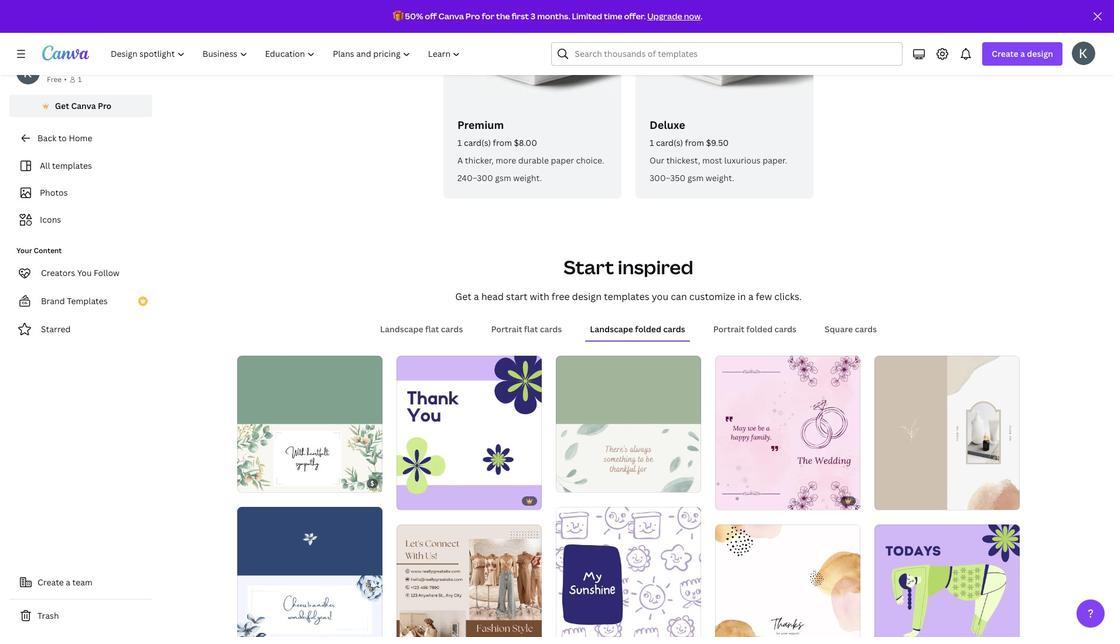 Task type: locate. For each thing, give the bounding box(es) containing it.
square cards
[[825, 324, 877, 335]]

0 horizontal spatial canva
[[71, 100, 96, 111]]

4 cards from the left
[[775, 324, 797, 335]]

landscape inside landscape folded cards button
[[590, 324, 634, 335]]

pink and brown modern feminine business general thanks portrait folded card image
[[875, 356, 1020, 510]]

canva inside button
[[71, 100, 96, 111]]

portrait down start
[[491, 324, 523, 335]]

1 landscape from the left
[[380, 324, 424, 335]]

templates down start inspired
[[604, 290, 650, 303]]

folded down few
[[747, 324, 773, 335]]

first
[[512, 11, 529, 22]]

1 card(s) from the left
[[464, 137, 491, 148]]

pro left for on the top of page
[[466, 11, 480, 22]]

cards inside portrait folded cards button
[[775, 324, 797, 335]]

landscape for landscape flat cards
[[380, 324, 424, 335]]

Search search field
[[575, 43, 896, 65]]

icons link
[[16, 209, 145, 231]]

0 vertical spatial design
[[1028, 48, 1054, 59]]

300–350
[[650, 172, 686, 183]]

templates
[[52, 160, 92, 171], [604, 290, 650, 303]]

1 horizontal spatial templates
[[604, 290, 650, 303]]

0 horizontal spatial portrait
[[491, 324, 523, 335]]

card(s)
[[464, 137, 491, 148], [656, 137, 684, 148]]

brand templates link
[[9, 290, 152, 313]]

1 of 2 link for black and pink script watercolor thank you folded note card image
[[716, 356, 861, 510]]

2 portrait from the left
[[714, 324, 745, 335]]

premium image
[[444, 0, 622, 113]]

weight. down a thicker, more durable paper choice.
[[514, 172, 542, 183]]

card(s) down the deluxe
[[656, 137, 684, 148]]

1 cards from the left
[[441, 324, 463, 335]]

from up thickest,
[[686, 137, 705, 148]]

green and cream condolences folded card image
[[237, 356, 383, 493]]

flat
[[426, 324, 439, 335], [524, 324, 538, 335]]

2 cards from the left
[[540, 324, 562, 335]]

1 gsm from the left
[[496, 172, 512, 183]]

.
[[701, 11, 703, 22]]

1 folded from the left
[[636, 324, 662, 335]]

of for 1 of 2 link associated with black and pink script watercolor thank you folded note card image
[[729, 496, 735, 505]]

card(s) up thicker,
[[464, 137, 491, 148]]

brand
[[41, 295, 65, 307]]

1
[[78, 74, 82, 84], [458, 137, 462, 148], [650, 137, 654, 148], [246, 478, 249, 487], [564, 478, 568, 487], [405, 496, 408, 505], [724, 496, 727, 505]]

customize
[[690, 290, 736, 303]]

card(s) for premium
[[464, 137, 491, 148]]

0 horizontal spatial landscape
[[380, 324, 424, 335]]

landscape inside landscape flat cards button
[[380, 324, 424, 335]]

None search field
[[552, 42, 903, 66]]

landscape folded cards
[[590, 324, 686, 335]]

can
[[671, 290, 688, 303]]

1 of 2 for 1 of 2 link associated with black and pink script watercolor thank you folded note card image
[[724, 496, 740, 505]]

2
[[259, 478, 262, 487], [577, 478, 581, 487], [418, 496, 422, 505], [737, 496, 740, 505]]

1 horizontal spatial landscape
[[590, 324, 634, 335]]

a for team
[[66, 577, 70, 588]]

create
[[993, 48, 1019, 59], [38, 577, 64, 588]]

design
[[1028, 48, 1054, 59], [572, 290, 602, 303]]

3 cards from the left
[[664, 324, 686, 335]]

kendall parks image
[[1073, 42, 1096, 65]]

2 weight. from the left
[[706, 172, 735, 183]]

gsm down thickest,
[[688, 172, 704, 183]]

all templates link
[[16, 155, 145, 177]]

folded down the you
[[636, 324, 662, 335]]

pro up back to home link
[[98, 100, 112, 111]]

weight. for premium
[[514, 172, 542, 183]]

weight. for deluxe
[[706, 172, 735, 183]]

1 horizontal spatial get
[[456, 290, 472, 303]]

0 vertical spatial canva
[[439, 11, 464, 22]]

a thicker, more durable paper choice.
[[458, 155, 605, 166]]

0 horizontal spatial get
[[55, 100, 69, 111]]

canva right off
[[439, 11, 464, 22]]

trash
[[38, 610, 59, 621]]

1 inside premium 1 card(s) from $8.00
[[458, 137, 462, 148]]

cards for portrait flat cards
[[540, 324, 562, 335]]

0 horizontal spatial design
[[572, 290, 602, 303]]

0 vertical spatial pro
[[466, 11, 480, 22]]

templates right all
[[52, 160, 92, 171]]

0 horizontal spatial create
[[38, 577, 64, 588]]

the
[[496, 11, 510, 22]]

0 vertical spatial get
[[55, 100, 69, 111]]

top level navigation element
[[103, 42, 471, 66]]

creators
[[41, 267, 75, 278]]

deluxe 1 card(s) from $9.50
[[650, 118, 729, 148]]

personal
[[47, 62, 82, 73]]

1 weight. from the left
[[514, 172, 542, 183]]

get left head
[[456, 290, 472, 303]]

cards inside portrait flat cards button
[[540, 324, 562, 335]]

$8.00
[[514, 137, 537, 148]]

photos
[[40, 187, 68, 198]]

0 horizontal spatial from
[[493, 137, 512, 148]]

1 horizontal spatial create
[[993, 48, 1019, 59]]

1 portrait from the left
[[491, 324, 523, 335]]

deluxe image
[[636, 0, 814, 113]]

50%
[[405, 11, 423, 22]]

cards
[[441, 324, 463, 335], [540, 324, 562, 335], [664, 324, 686, 335], [775, 324, 797, 335], [855, 324, 877, 335]]

portrait for portrait folded cards
[[714, 324, 745, 335]]

choice.
[[576, 155, 605, 166]]

240–300
[[458, 172, 493, 183]]

get down •
[[55, 100, 69, 111]]

3 1 of 2 link from the left
[[397, 356, 542, 510]]

a for head
[[474, 290, 479, 303]]

get canva pro
[[55, 100, 112, 111]]

weight. down our thickest, most luxurious paper.
[[706, 172, 735, 183]]

0 horizontal spatial flat
[[426, 324, 439, 335]]

0 horizontal spatial weight.
[[514, 172, 542, 183]]

portrait flat cards button
[[487, 318, 567, 341]]

from for deluxe
[[686, 137, 705, 148]]

of for third 1 of 2 link from right
[[569, 478, 576, 487]]

from inside premium 1 card(s) from $8.00
[[493, 137, 512, 148]]

1 of 2 link
[[237, 356, 383, 493], [556, 356, 702, 493], [397, 356, 542, 510], [716, 356, 861, 510]]

starred
[[41, 324, 71, 335]]

of
[[251, 478, 257, 487], [569, 478, 576, 487], [410, 496, 416, 505], [729, 496, 735, 505]]

a inside dropdown button
[[1021, 48, 1026, 59]]

pro inside button
[[98, 100, 112, 111]]

0 horizontal spatial templates
[[52, 160, 92, 171]]

2 gsm from the left
[[688, 172, 704, 183]]

create inside create a team button
[[38, 577, 64, 588]]

pro
[[466, 11, 480, 22], [98, 100, 112, 111]]

0 horizontal spatial folded
[[636, 324, 662, 335]]

0 horizontal spatial gsm
[[496, 172, 512, 183]]

a
[[458, 155, 463, 166]]

2 1 of 2 link from the left
[[556, 356, 702, 493]]

a inside button
[[66, 577, 70, 588]]

canva
[[439, 11, 464, 22], [71, 100, 96, 111]]

portrait inside button
[[714, 324, 745, 335]]

of for 1 of 2 link for brown and cream minimalist fashion style dl folded card image
[[410, 496, 416, 505]]

portrait for portrait flat cards
[[491, 324, 523, 335]]

create inside create a design dropdown button
[[993, 48, 1019, 59]]

1 horizontal spatial flat
[[524, 324, 538, 335]]

a
[[1021, 48, 1026, 59], [474, 290, 479, 303], [749, 290, 754, 303], [66, 577, 70, 588]]

photos link
[[16, 182, 145, 204]]

create a design button
[[983, 42, 1063, 66]]

1 1 of 2 link from the left
[[237, 356, 383, 493]]

get canva pro button
[[9, 95, 152, 117]]

card(s) inside deluxe 1 card(s) from $9.50
[[656, 137, 684, 148]]

2 landscape from the left
[[590, 324, 634, 335]]

create a design
[[993, 48, 1054, 59]]

2 from from the left
[[686, 137, 705, 148]]

create a team
[[38, 577, 93, 588]]

1 of 2
[[246, 478, 262, 487], [564, 478, 581, 487], [405, 496, 422, 505], [724, 496, 740, 505]]

get inside button
[[55, 100, 69, 111]]

landscape
[[380, 324, 424, 335], [590, 324, 634, 335]]

design right free
[[572, 290, 602, 303]]

now
[[684, 11, 701, 22]]

portrait flat cards
[[491, 324, 562, 335]]

1 horizontal spatial card(s)
[[656, 137, 684, 148]]

5 cards from the left
[[855, 324, 877, 335]]

months.
[[538, 11, 571, 22]]

1 horizontal spatial gsm
[[688, 172, 704, 183]]

1 flat from the left
[[426, 324, 439, 335]]

1 horizontal spatial folded
[[747, 324, 773, 335]]

1 horizontal spatial from
[[686, 137, 705, 148]]

limited
[[572, 11, 603, 22]]

1 vertical spatial create
[[38, 577, 64, 588]]

1 vertical spatial get
[[456, 290, 472, 303]]

paper.
[[763, 155, 788, 166]]

folded
[[636, 324, 662, 335], [747, 324, 773, 335]]

from
[[493, 137, 512, 148], [686, 137, 705, 148]]

1 horizontal spatial design
[[1028, 48, 1054, 59]]

folded for landscape
[[636, 324, 662, 335]]

0 horizontal spatial card(s)
[[464, 137, 491, 148]]

1 horizontal spatial portrait
[[714, 324, 745, 335]]

4 1 of 2 link from the left
[[716, 356, 861, 510]]

templates inside all templates link
[[52, 160, 92, 171]]

0 vertical spatial templates
[[52, 160, 92, 171]]

your content
[[16, 246, 62, 256]]

weight.
[[514, 172, 542, 183], [706, 172, 735, 183]]

premium
[[458, 118, 504, 132]]

square cards button
[[821, 318, 882, 341]]

head
[[482, 290, 504, 303]]

from up more
[[493, 137, 512, 148]]

from inside deluxe 1 card(s) from $9.50
[[686, 137, 705, 148]]

0 vertical spatial create
[[993, 48, 1019, 59]]

2 flat from the left
[[524, 324, 538, 335]]

1 vertical spatial canva
[[71, 100, 96, 111]]

gsm down more
[[496, 172, 512, 183]]

you
[[77, 267, 92, 278]]

card(s) inside premium 1 card(s) from $8.00
[[464, 137, 491, 148]]

free
[[552, 290, 570, 303]]

our
[[650, 155, 665, 166]]

0 horizontal spatial pro
[[98, 100, 112, 111]]

1 horizontal spatial weight.
[[706, 172, 735, 183]]

flat inside button
[[524, 324, 538, 335]]

2 folded from the left
[[747, 324, 773, 335]]

2 card(s) from the left
[[656, 137, 684, 148]]

creators you follow link
[[9, 261, 152, 285]]

portrait inside button
[[491, 324, 523, 335]]

2 for 1 of 2 link associated with blue anniversary folded card 'image'
[[259, 478, 262, 487]]

2 for 1 of 2 link associated with black and pink script watercolor thank you folded note card image
[[737, 496, 740, 505]]

1 vertical spatial pro
[[98, 100, 112, 111]]

cards inside landscape folded cards button
[[664, 324, 686, 335]]

flat inside button
[[426, 324, 439, 335]]

you
[[652, 290, 669, 303]]

cards for landscape folded cards
[[664, 324, 686, 335]]

1 of 2 for 1 of 2 link for brown and cream minimalist fashion style dl folded card image
[[405, 496, 422, 505]]

1 horizontal spatial canva
[[439, 11, 464, 22]]

2 for third 1 of 2 link from right
[[577, 478, 581, 487]]

blue anniversary folded card image
[[237, 507, 383, 637]]

gsm
[[496, 172, 512, 183], [688, 172, 704, 183]]

cards inside landscape flat cards button
[[441, 324, 463, 335]]

portrait down in
[[714, 324, 745, 335]]

purple illustrated thank you folded card image
[[397, 356, 542, 510], [556, 507, 702, 637]]

design left kendall parks "icon" at the right top
[[1028, 48, 1054, 59]]

get for get a head start with free design templates you can customize in a few clicks.
[[456, 290, 472, 303]]

1 from from the left
[[493, 137, 512, 148]]

1 of 2 link for blue anniversary folded card 'image'
[[237, 356, 383, 493]]

canva up the home
[[71, 100, 96, 111]]



Task type: describe. For each thing, give the bounding box(es) containing it.
back to home
[[38, 132, 92, 144]]

most
[[703, 155, 723, 166]]

all
[[40, 160, 50, 171]]

clicks.
[[775, 290, 802, 303]]

cards for landscape flat cards
[[441, 324, 463, 335]]

folded for portrait
[[747, 324, 773, 335]]

flat for landscape
[[426, 324, 439, 335]]

cards for portrait folded cards
[[775, 324, 797, 335]]

1 vertical spatial templates
[[604, 290, 650, 303]]

flat for portrait
[[524, 324, 538, 335]]

your
[[16, 246, 32, 256]]

our thickest, most luxurious paper.
[[650, 155, 788, 166]]

portrait folded cards button
[[709, 318, 802, 341]]

design inside dropdown button
[[1028, 48, 1054, 59]]

a for design
[[1021, 48, 1026, 59]]

with
[[530, 290, 550, 303]]

content
[[34, 246, 62, 256]]

300–350 gsm weight.
[[650, 172, 735, 183]]

square
[[825, 324, 854, 335]]

upgrade
[[648, 11, 683, 22]]

🎁
[[393, 11, 404, 22]]

to
[[58, 132, 67, 144]]

time
[[604, 11, 623, 22]]

gsm for deluxe
[[688, 172, 704, 183]]

free •
[[47, 74, 67, 84]]

for
[[482, 11, 495, 22]]

1 of 2 for 1 of 2 link associated with blue anniversary folded card 'image'
[[246, 478, 262, 487]]

purple illustrated happy birthday folded card image
[[875, 525, 1020, 637]]

card(s) for deluxe
[[656, 137, 684, 148]]

premium 1 card(s) from $8.00
[[458, 118, 537, 148]]

more
[[496, 155, 517, 166]]

1 horizontal spatial pro
[[466, 11, 480, 22]]

landscape for landscape folded cards
[[590, 324, 634, 335]]

$9.50
[[707, 137, 729, 148]]

watercolor inspirational folded card image
[[556, 356, 702, 493]]

from for premium
[[493, 137, 512, 148]]

follow
[[94, 267, 120, 278]]

templates
[[67, 295, 108, 307]]

create for create a team
[[38, 577, 64, 588]]

brown and cream minimalist fashion style dl folded card image
[[397, 525, 542, 637]]

landscape flat cards button
[[376, 318, 468, 341]]

create for create a design
[[993, 48, 1019, 59]]

team
[[72, 577, 93, 588]]

free
[[47, 74, 62, 84]]

icons
[[40, 214, 61, 225]]

cards inside square cards button
[[855, 324, 877, 335]]

few
[[756, 290, 773, 303]]

landscape flat cards
[[380, 324, 463, 335]]

gsm for premium
[[496, 172, 512, 183]]

home
[[69, 132, 92, 144]]

back
[[38, 132, 56, 144]]

offer.
[[625, 11, 646, 22]]

thickest,
[[667, 155, 701, 166]]

0 horizontal spatial purple illustrated thank you folded card image
[[397, 356, 542, 510]]

of for 1 of 2 link associated with blue anniversary folded card 'image'
[[251, 478, 257, 487]]

start inspired
[[564, 254, 694, 280]]

240–300 gsm weight.
[[458, 172, 542, 183]]

deluxe
[[650, 118, 686, 132]]

inspired
[[618, 254, 694, 280]]

starred link
[[9, 318, 152, 341]]

black and pink script watercolor thank you folded note card image
[[716, 524, 861, 637]]

1 of 2 link for brown and cream minimalist fashion style dl folded card image
[[397, 356, 542, 510]]

get for get canva pro
[[55, 100, 69, 111]]

$
[[371, 479, 375, 488]]

thicker,
[[465, 155, 494, 166]]

landscape folded cards button
[[586, 318, 690, 341]]

brand templates
[[41, 295, 108, 307]]

1 horizontal spatial purple illustrated thank you folded card image
[[556, 507, 702, 637]]

2 for 1 of 2 link for brown and cream minimalist fashion style dl folded card image
[[418, 496, 422, 505]]

luxurious
[[725, 155, 761, 166]]

•
[[64, 74, 67, 84]]

creators you follow
[[41, 267, 120, 278]]

start
[[564, 254, 614, 280]]

in
[[738, 290, 746, 303]]

pink floral the wedding invitation dl folded card image
[[716, 356, 861, 510]]

off
[[425, 11, 437, 22]]

3
[[531, 11, 536, 22]]

1 of 2 for third 1 of 2 link from right
[[564, 478, 581, 487]]

🎁 50% off canva pro for the first 3 months. limited time offer. upgrade now .
[[393, 11, 703, 22]]

trash link
[[9, 604, 152, 628]]

start
[[506, 290, 528, 303]]

get a head start with free design templates you can customize in a few clicks.
[[456, 290, 802, 303]]

portrait folded cards
[[714, 324, 797, 335]]

1 vertical spatial design
[[572, 290, 602, 303]]

durable
[[519, 155, 549, 166]]

paper
[[551, 155, 574, 166]]

create a team button
[[9, 571, 152, 594]]

upgrade now button
[[648, 11, 701, 22]]

1 inside deluxe 1 card(s) from $9.50
[[650, 137, 654, 148]]

back to home link
[[9, 127, 152, 150]]

all templates
[[40, 160, 92, 171]]



Task type: vqa. For each thing, say whether or not it's contained in the screenshot.
On for On the homepage, go to
no



